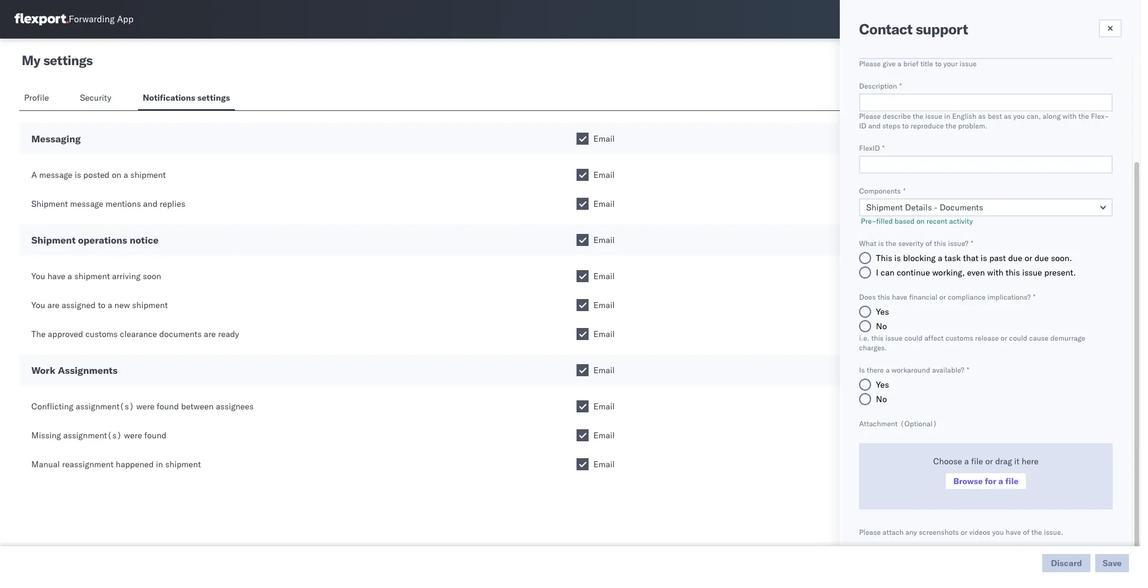 Task type: vqa. For each thing, say whether or not it's contained in the screenshot.
Import Work Items's Items
no



Task type: locate. For each thing, give the bounding box(es) containing it.
to inside please describe the issue in english as best as you can, along with the flex- id and steps to reproduce the problem.
[[903, 121, 909, 130]]

settings right my
[[43, 52, 93, 69]]

were up happened
[[124, 430, 142, 441]]

issue?
[[949, 239, 969, 248]]

cancel button
[[1018, 557, 1063, 575]]

you left 'can,'
[[1014, 112, 1026, 121]]

were for missing
[[124, 430, 142, 441]]

0 vertical spatial of
[[926, 239, 933, 248]]

7 email from the top
[[594, 329, 615, 339]]

yes for there
[[877, 379, 890, 390]]

2 vertical spatial have
[[1007, 528, 1022, 537]]

on right based
[[917, 216, 925, 225]]

issue up "charges."
[[886, 333, 903, 342]]

browse for a file
[[954, 476, 1019, 487]]

0 vertical spatial found
[[157, 401, 179, 412]]

0 horizontal spatial on
[[112, 169, 121, 180]]

you right videos
[[993, 528, 1005, 537]]

due
[[1009, 253, 1023, 263], [1035, 253, 1050, 263]]

could left the affect
[[905, 333, 923, 342]]

None checkbox
[[577, 133, 589, 145], [577, 234, 589, 246], [577, 270, 589, 282], [577, 299, 589, 311], [577, 364, 589, 376], [577, 133, 589, 145], [577, 234, 589, 246], [577, 270, 589, 282], [577, 299, 589, 311], [577, 364, 589, 376]]

due left soon.
[[1035, 253, 1050, 263]]

pre-filled based on recent activity
[[860, 216, 974, 225]]

contact support
[[860, 20, 969, 38]]

1 you from the top
[[31, 271, 45, 282]]

1 vertical spatial were
[[124, 430, 142, 441]]

have left financial
[[893, 292, 908, 301]]

2 please from the top
[[860, 112, 881, 121]]

recent
[[927, 216, 948, 225]]

0 horizontal spatial settings
[[43, 52, 93, 69]]

were
[[136, 401, 155, 412], [124, 430, 142, 441]]

*
[[900, 81, 903, 90], [883, 143, 885, 153], [904, 186, 906, 195], [972, 239, 974, 248], [1034, 292, 1036, 301], [968, 365, 970, 374]]

0 vertical spatial shipment
[[31, 198, 68, 209]]

issue right your
[[960, 59, 977, 68]]

you
[[1014, 112, 1026, 121], [993, 528, 1005, 537]]

1 horizontal spatial of
[[1024, 528, 1030, 537]]

0 horizontal spatial have
[[47, 271, 65, 282]]

to right title
[[936, 59, 942, 68]]

assignment(s) for conflicting
[[76, 401, 134, 412]]

email for conflicting assignment(s) were found between assignees
[[594, 401, 615, 412]]

that
[[964, 253, 979, 263]]

* right implications?
[[1034, 292, 1036, 301]]

1 horizontal spatial are
[[204, 329, 216, 339]]

this up "charges."
[[872, 333, 884, 342]]

and
[[869, 121, 881, 130], [143, 198, 158, 209]]

missing
[[31, 430, 61, 441]]

support
[[916, 20, 969, 38]]

1 horizontal spatial with
[[1063, 112, 1077, 121]]

found for conflicting assignment(s) were found between assignees
[[157, 401, 179, 412]]

activity
[[950, 216, 974, 225]]

file down it
[[1006, 476, 1019, 487]]

you
[[31, 271, 45, 282], [31, 300, 45, 311]]

3 email from the top
[[594, 198, 615, 209]]

or right release
[[1001, 333, 1008, 342]]

1 vertical spatial to
[[903, 121, 909, 130]]

as right best
[[1005, 112, 1012, 121]]

soon
[[143, 271, 161, 282]]

2 vertical spatial please
[[860, 528, 881, 537]]

are left assigned at the left bottom
[[47, 300, 59, 311]]

due right "past"
[[1009, 253, 1023, 263]]

1 vertical spatial please
[[860, 112, 881, 121]]

yes down 'there' on the right of page
[[877, 379, 890, 390]]

2 email from the top
[[594, 169, 615, 180]]

1 vertical spatial found
[[144, 430, 167, 441]]

1 vertical spatial have
[[893, 292, 908, 301]]

choose a file or drag it here
[[934, 456, 1039, 467]]

8 email from the top
[[594, 365, 615, 376]]

1 vertical spatial you
[[993, 528, 1005, 537]]

0 horizontal spatial in
[[156, 459, 163, 470]]

shipment down a
[[31, 198, 68, 209]]

0 vertical spatial you
[[31, 271, 45, 282]]

of left issue.
[[1024, 528, 1030, 537]]

2 horizontal spatial have
[[1007, 528, 1022, 537]]

* right flexid
[[883, 143, 885, 153]]

yes up "charges."
[[877, 306, 890, 317]]

1 horizontal spatial settings
[[197, 92, 230, 103]]

on
[[112, 169, 121, 180], [917, 216, 925, 225]]

with right along
[[1063, 112, 1077, 121]]

attach
[[883, 528, 904, 537]]

please left attach
[[860, 528, 881, 537]]

0 vertical spatial to
[[936, 59, 942, 68]]

1 horizontal spatial you
[[1014, 112, 1026, 121]]

message for shipment
[[70, 198, 103, 209]]

file up the browse for a file
[[972, 456, 984, 467]]

1 please from the top
[[860, 59, 881, 68]]

1 vertical spatial on
[[917, 216, 925, 225]]

1 horizontal spatial file
[[1006, 476, 1019, 487]]

0 vertical spatial yes
[[877, 306, 890, 317]]

a left task
[[939, 253, 943, 263]]

please up the id
[[860, 112, 881, 121]]

0 vertical spatial please
[[860, 59, 881, 68]]

10 email from the top
[[594, 430, 615, 441]]

None checkbox
[[577, 169, 589, 181], [577, 198, 589, 210], [577, 328, 589, 340], [577, 400, 589, 412], [577, 429, 589, 441], [577, 458, 589, 470], [577, 169, 589, 181], [577, 198, 589, 210], [577, 328, 589, 340], [577, 400, 589, 412], [577, 429, 589, 441], [577, 458, 589, 470]]

0 vertical spatial message
[[39, 169, 73, 180]]

0 horizontal spatial could
[[905, 333, 923, 342]]

it
[[1015, 456, 1020, 467]]

the
[[913, 112, 924, 121], [1079, 112, 1090, 121], [946, 121, 957, 130], [886, 239, 897, 248], [1032, 528, 1043, 537]]

None text field
[[860, 156, 1114, 174]]

1 shipment from the top
[[31, 198, 68, 209]]

as left best
[[979, 112, 987, 121]]

please left give
[[860, 59, 881, 68]]

1 vertical spatial no
[[877, 394, 888, 405]]

please inside please describe the issue in english as best as you can, along with the flex- id and steps to reproduce the problem.
[[860, 112, 881, 121]]

are left ready
[[204, 329, 216, 339]]

my
[[22, 52, 40, 69]]

Shipment Details - Documents text field
[[860, 198, 1114, 216]]

1 vertical spatial and
[[143, 198, 158, 209]]

email for shipment message mentions and replies
[[594, 198, 615, 209]]

found left between
[[157, 401, 179, 412]]

happened
[[116, 459, 154, 470]]

1 vertical spatial settings
[[197, 92, 230, 103]]

the down english
[[946, 121, 957, 130]]

customs right the affect
[[946, 333, 974, 342]]

0 vertical spatial file
[[972, 456, 984, 467]]

my settings
[[22, 52, 93, 69]]

1 due from the left
[[1009, 253, 1023, 263]]

shipment right new at the left bottom
[[132, 300, 168, 311]]

issue up reproduce
[[926, 112, 943, 121]]

shipment
[[130, 169, 166, 180], [74, 271, 110, 282], [132, 300, 168, 311], [165, 459, 201, 470]]

new
[[114, 300, 130, 311]]

2 you from the top
[[31, 300, 45, 311]]

and right the id
[[869, 121, 881, 130]]

browse
[[954, 476, 984, 487]]

charges.
[[860, 343, 888, 352]]

a
[[31, 169, 37, 180]]

have
[[47, 271, 65, 282], [893, 292, 908, 301], [1007, 528, 1022, 537]]

1 vertical spatial you
[[31, 300, 45, 311]]

* right description in the right of the page
[[900, 81, 903, 90]]

message for a
[[39, 169, 73, 180]]

pre-
[[862, 216, 877, 225]]

None text field
[[860, 41, 1114, 59], [860, 93, 1114, 112], [860, 41, 1114, 59], [860, 93, 1114, 112]]

or inside i.e. this issue could affect customs release or could cause demurrage charges.
[[1001, 333, 1008, 342]]

a right for
[[999, 476, 1004, 487]]

affect
[[925, 333, 944, 342]]

2 as from the left
[[1005, 112, 1012, 121]]

this right does
[[878, 292, 891, 301]]

0 vertical spatial have
[[47, 271, 65, 282]]

issue inside i.e. this issue could affect customs release or could cause demurrage charges.
[[886, 333, 903, 342]]

shipment message mentions and replies
[[31, 198, 186, 209]]

found down conflicting assignment(s) were found between assignees
[[144, 430, 167, 441]]

email
[[594, 133, 615, 144], [594, 169, 615, 180], [594, 198, 615, 209], [594, 235, 615, 245], [594, 271, 615, 282], [594, 300, 615, 311], [594, 329, 615, 339], [594, 365, 615, 376], [594, 401, 615, 412], [594, 430, 615, 441], [594, 459, 615, 470]]

past
[[990, 253, 1007, 263]]

1 vertical spatial assignment(s)
[[63, 430, 122, 441]]

settings right the notifications at the top left of the page
[[197, 92, 230, 103]]

a left new at the left bottom
[[108, 300, 112, 311]]

of
[[926, 239, 933, 248], [1024, 528, 1030, 537]]

of up blocking
[[926, 239, 933, 248]]

cause
[[1030, 333, 1049, 342]]

0 horizontal spatial with
[[988, 267, 1004, 278]]

1 horizontal spatial and
[[869, 121, 881, 130]]

shipment left operations in the left top of the page
[[31, 234, 76, 246]]

implications?
[[988, 292, 1031, 301]]

were left between
[[136, 401, 155, 412]]

0 horizontal spatial are
[[47, 300, 59, 311]]

email for you have a shipment arriving soon
[[594, 271, 615, 282]]

0 vertical spatial settings
[[43, 52, 93, 69]]

manual
[[31, 459, 60, 470]]

in left english
[[945, 112, 951, 121]]

* right issue?
[[972, 239, 974, 248]]

security
[[80, 92, 111, 103]]

1 horizontal spatial due
[[1035, 253, 1050, 263]]

you have a shipment arriving soon
[[31, 271, 161, 282]]

brief
[[904, 59, 919, 68]]

1 vertical spatial with
[[988, 267, 1004, 278]]

missing assignment(s) were found
[[31, 430, 167, 441]]

have right videos
[[1007, 528, 1022, 537]]

0 horizontal spatial as
[[979, 112, 987, 121]]

1 horizontal spatial could
[[1010, 333, 1028, 342]]

assignment(s) up reassignment in the left of the page
[[63, 430, 122, 441]]

no up attachment
[[877, 394, 888, 405]]

1 vertical spatial file
[[1006, 476, 1019, 487]]

in right happened
[[156, 459, 163, 470]]

1 vertical spatial shipment
[[31, 234, 76, 246]]

assignees
[[216, 401, 254, 412]]

2 horizontal spatial to
[[936, 59, 942, 68]]

this down "past"
[[1006, 267, 1021, 278]]

0 horizontal spatial due
[[1009, 253, 1023, 263]]

even
[[968, 267, 986, 278]]

with down "past"
[[988, 267, 1004, 278]]

you for you are assigned to a new shipment
[[31, 300, 45, 311]]

1 vertical spatial yes
[[877, 379, 890, 390]]

1 horizontal spatial in
[[945, 112, 951, 121]]

1 yes from the top
[[877, 306, 890, 317]]

the up reproduce
[[913, 112, 924, 121]]

forwarding app link
[[14, 13, 134, 25]]

0 vertical spatial were
[[136, 401, 155, 412]]

give
[[883, 59, 896, 68]]

0 horizontal spatial and
[[143, 198, 158, 209]]

to down describe
[[903, 121, 909, 130]]

6 email from the top
[[594, 300, 615, 311]]

videos
[[970, 528, 991, 537]]

components
[[860, 186, 902, 195]]

on right posted
[[112, 169, 121, 180]]

11 email from the top
[[594, 459, 615, 470]]

1 horizontal spatial customs
[[946, 333, 974, 342]]

between
[[181, 401, 214, 412]]

0 vertical spatial no
[[877, 321, 888, 332]]

assignment(s) up missing assignment(s) were found
[[76, 401, 134, 412]]

is left posted
[[75, 169, 81, 180]]

0 horizontal spatial of
[[926, 239, 933, 248]]

no for there
[[877, 394, 888, 405]]

0 horizontal spatial file
[[972, 456, 984, 467]]

this is blocking a task that is past due or due soon.
[[877, 253, 1073, 263]]

1 horizontal spatial as
[[1005, 112, 1012, 121]]

replies
[[160, 198, 186, 209]]

to left new at the left bottom
[[98, 300, 106, 311]]

email for the approved customs clearance documents are ready
[[594, 329, 615, 339]]

compliance
[[949, 292, 986, 301]]

no
[[877, 321, 888, 332], [877, 394, 888, 405]]

message right a
[[39, 169, 73, 180]]

2 yes from the top
[[877, 379, 890, 390]]

0 horizontal spatial to
[[98, 300, 106, 311]]

2 shipment from the top
[[31, 234, 76, 246]]

5 email from the top
[[594, 271, 615, 282]]

please for please describe the issue in english as best as you can, along with the flex- id and steps to reproduce the problem.
[[860, 112, 881, 121]]

settings inside 'button'
[[197, 92, 230, 103]]

with
[[1063, 112, 1077, 121], [988, 267, 1004, 278]]

2 no from the top
[[877, 394, 888, 405]]

please give a brief title to your issue
[[860, 59, 977, 68]]

i can continue working, even with this issue present.
[[877, 267, 1077, 278]]

0 vertical spatial you
[[1014, 112, 1026, 121]]

the
[[31, 329, 46, 339]]

does this have financial or compliance implications? *
[[860, 292, 1036, 301]]

0 vertical spatial in
[[945, 112, 951, 121]]

what is the severity of this issue? *
[[860, 239, 974, 248]]

0 vertical spatial with
[[1063, 112, 1077, 121]]

this inside i.e. this issue could affect customs release or could cause demurrage charges.
[[872, 333, 884, 342]]

could
[[905, 333, 923, 342], [1010, 333, 1028, 342]]

email for you are assigned to a new shipment
[[594, 300, 615, 311]]

1 no from the top
[[877, 321, 888, 332]]

or
[[1025, 253, 1033, 263], [940, 292, 947, 301], [1001, 333, 1008, 342], [986, 456, 994, 467], [961, 528, 968, 537]]

9 email from the top
[[594, 401, 615, 412]]

settings for notifications settings
[[197, 92, 230, 103]]

issue.
[[1045, 528, 1064, 537]]

no up "charges."
[[877, 321, 888, 332]]

could left cause
[[1010, 333, 1028, 342]]

have up assigned at the left bottom
[[47, 271, 65, 282]]

0 vertical spatial on
[[112, 169, 121, 180]]

flexid *
[[860, 143, 885, 153]]

3 please from the top
[[860, 528, 881, 537]]

4 email from the top
[[594, 235, 615, 245]]

a right give
[[898, 59, 902, 68]]

arriving
[[112, 271, 141, 282]]

a
[[898, 59, 902, 68], [124, 169, 128, 180], [939, 253, 943, 263], [68, 271, 72, 282], [108, 300, 112, 311], [886, 365, 890, 374], [965, 456, 970, 467], [999, 476, 1004, 487]]

and left replies
[[143, 198, 158, 209]]

flexport. image
[[14, 13, 69, 25]]

problem.
[[959, 121, 988, 130]]

message down posted
[[70, 198, 103, 209]]

1 email from the top
[[594, 133, 615, 144]]

or right financial
[[940, 292, 947, 301]]

1 vertical spatial message
[[70, 198, 103, 209]]

1 vertical spatial of
[[1024, 528, 1030, 537]]

0 vertical spatial assignment(s)
[[76, 401, 134, 412]]

yes
[[877, 306, 890, 317], [877, 379, 890, 390]]

1 vertical spatial are
[[204, 329, 216, 339]]

found for missing assignment(s) were found
[[144, 430, 167, 441]]

is
[[860, 365, 866, 374]]

customs down you are assigned to a new shipment
[[85, 329, 118, 339]]

1 horizontal spatial to
[[903, 121, 909, 130]]

any
[[906, 528, 918, 537]]

0 vertical spatial and
[[869, 121, 881, 130]]

settings
[[43, 52, 93, 69], [197, 92, 230, 103]]

customs
[[85, 329, 118, 339], [946, 333, 974, 342]]

is there a workaround available? *
[[860, 365, 970, 374]]

available?
[[933, 365, 965, 374]]



Task type: describe. For each thing, give the bounding box(es) containing it.
clearance
[[120, 329, 157, 339]]

the left flex-
[[1079, 112, 1090, 121]]

you inside please describe the issue in english as best as you can, along with the flex- id and steps to reproduce the problem.
[[1014, 112, 1026, 121]]

were for conflicting
[[136, 401, 155, 412]]

a inside button
[[999, 476, 1004, 487]]

demurrage
[[1051, 333, 1086, 342]]

0 vertical spatial are
[[47, 300, 59, 311]]

profile button
[[19, 87, 56, 110]]

attachment (optional)
[[860, 419, 938, 428]]

please describe the issue in english as best as you can, along with the flex- id and steps to reproduce the problem.
[[860, 112, 1110, 130]]

or right "past"
[[1025, 253, 1033, 263]]

issue inside please describe the issue in english as best as you can, along with the flex- id and steps to reproduce the problem.
[[926, 112, 943, 121]]

profile
[[24, 92, 49, 103]]

you for you have a shipment arriving soon
[[31, 271, 45, 282]]

workaround
[[892, 365, 931, 374]]

0 horizontal spatial customs
[[85, 329, 118, 339]]

release
[[976, 333, 1000, 342]]

shipment up replies
[[130, 169, 166, 180]]

i
[[877, 267, 879, 278]]

a right choose
[[965, 456, 970, 467]]

Search Shipments (/) text field
[[911, 10, 1027, 28]]

your
[[944, 59, 959, 68]]

0 horizontal spatial you
[[993, 528, 1005, 537]]

you are assigned to a new shipment
[[31, 300, 168, 311]]

along
[[1044, 112, 1062, 121]]

financial
[[910, 292, 938, 301]]

working,
[[933, 267, 966, 278]]

assignments
[[58, 364, 118, 376]]

screenshots
[[920, 528, 960, 537]]

a right 'there' on the right of page
[[886, 365, 890, 374]]

english
[[953, 112, 977, 121]]

browse for a file button
[[946, 472, 1028, 490]]

shipment right happened
[[165, 459, 201, 470]]

i.e.
[[860, 333, 870, 342]]

documents
[[159, 329, 202, 339]]

email for messaging
[[594, 133, 615, 144]]

in inside please describe the issue in english as best as you can, along with the flex- id and steps to reproduce the problem.
[[945, 112, 951, 121]]

messaging
[[31, 133, 81, 145]]

description
[[860, 81, 898, 90]]

notifications settings
[[143, 92, 230, 103]]

submit button
[[1070, 557, 1114, 575]]

flex-
[[1092, 112, 1110, 121]]

here
[[1022, 456, 1039, 467]]

a message is posted on a shipment
[[31, 169, 166, 180]]

* right available?
[[968, 365, 970, 374]]

task
[[945, 253, 962, 263]]

description *
[[860, 81, 903, 90]]

1 as from the left
[[979, 112, 987, 121]]

submit
[[1077, 560, 1106, 571]]

please for please attach any screenshots or videos you have of the issue.
[[860, 528, 881, 537]]

posted
[[83, 169, 110, 180]]

no for this
[[877, 321, 888, 332]]

the left issue.
[[1032, 528, 1043, 537]]

2 due from the left
[[1035, 253, 1050, 263]]

assigned
[[62, 300, 96, 311]]

attachment
[[860, 419, 898, 428]]

1 vertical spatial in
[[156, 459, 163, 470]]

issue left present.
[[1023, 267, 1043, 278]]

please for please give a brief title to your issue
[[860, 59, 881, 68]]

yes for this
[[877, 306, 890, 317]]

is right that
[[981, 253, 988, 263]]

is right 'what'
[[879, 239, 884, 248]]

filled
[[877, 216, 894, 225]]

title
[[921, 59, 934, 68]]

customs inside i.e. this issue could affect customs release or could cause demurrage charges.
[[946, 333, 974, 342]]

conflicting assignment(s) were found between assignees
[[31, 401, 254, 412]]

this
[[877, 253, 893, 263]]

drag
[[996, 456, 1013, 467]]

security button
[[75, 87, 119, 110]]

2 could from the left
[[1010, 333, 1028, 342]]

present.
[[1045, 267, 1077, 278]]

1 horizontal spatial on
[[917, 216, 925, 225]]

work
[[31, 364, 55, 376]]

approved
[[48, 329, 83, 339]]

blocking
[[904, 253, 936, 263]]

(optional)
[[901, 419, 938, 428]]

based
[[895, 216, 915, 225]]

and inside please describe the issue in english as best as you can, along with the flex- id and steps to reproduce the problem.
[[869, 121, 881, 130]]

settings for my settings
[[43, 52, 93, 69]]

shipment operations notice
[[31, 234, 159, 246]]

file inside button
[[1006, 476, 1019, 487]]

notifications settings button
[[138, 87, 235, 110]]

email for missing assignment(s) were found
[[594, 430, 615, 441]]

manual reassignment happened in shipment
[[31, 459, 201, 470]]

2 vertical spatial to
[[98, 300, 106, 311]]

1 horizontal spatial have
[[893, 292, 908, 301]]

shipment for shipment message mentions and replies
[[31, 198, 68, 209]]

reproduce
[[911, 121, 945, 130]]

this left issue?
[[935, 239, 947, 248]]

the up this
[[886, 239, 897, 248]]

os button
[[1100, 5, 1127, 33]]

choose
[[934, 456, 963, 467]]

email for manual reassignment happened in shipment
[[594, 459, 615, 470]]

is right this
[[895, 253, 902, 263]]

flexid
[[860, 143, 881, 153]]

for
[[986, 476, 997, 487]]

a up "mentions"
[[124, 169, 128, 180]]

1 could from the left
[[905, 333, 923, 342]]

severity
[[899, 239, 924, 248]]

assignment(s) for missing
[[63, 430, 122, 441]]

email for shipment operations notice
[[594, 235, 615, 245]]

id
[[860, 121, 867, 130]]

shipment up you are assigned to a new shipment
[[74, 271, 110, 282]]

best
[[988, 112, 1003, 121]]

work assignments
[[31, 364, 118, 376]]

email for a message is posted on a shipment
[[594, 169, 615, 180]]

or left videos
[[961, 528, 968, 537]]

forwarding
[[69, 14, 115, 25]]

notice
[[130, 234, 159, 246]]

operations
[[78, 234, 127, 246]]

reassignment
[[62, 459, 114, 470]]

shipment for shipment operations notice
[[31, 234, 76, 246]]

ready
[[218, 329, 239, 339]]

with inside please describe the issue in english as best as you can, along with the flex- id and steps to reproduce the problem.
[[1063, 112, 1077, 121]]

components *
[[860, 186, 906, 195]]

app
[[117, 14, 134, 25]]

or left drag
[[986, 456, 994, 467]]

a up assigned at the left bottom
[[68, 271, 72, 282]]

cancel
[[1026, 560, 1055, 571]]

* right the components
[[904, 186, 906, 195]]

email for work assignments
[[594, 365, 615, 376]]

can
[[881, 267, 895, 278]]

notifications
[[143, 92, 195, 103]]

soon.
[[1052, 253, 1073, 263]]



